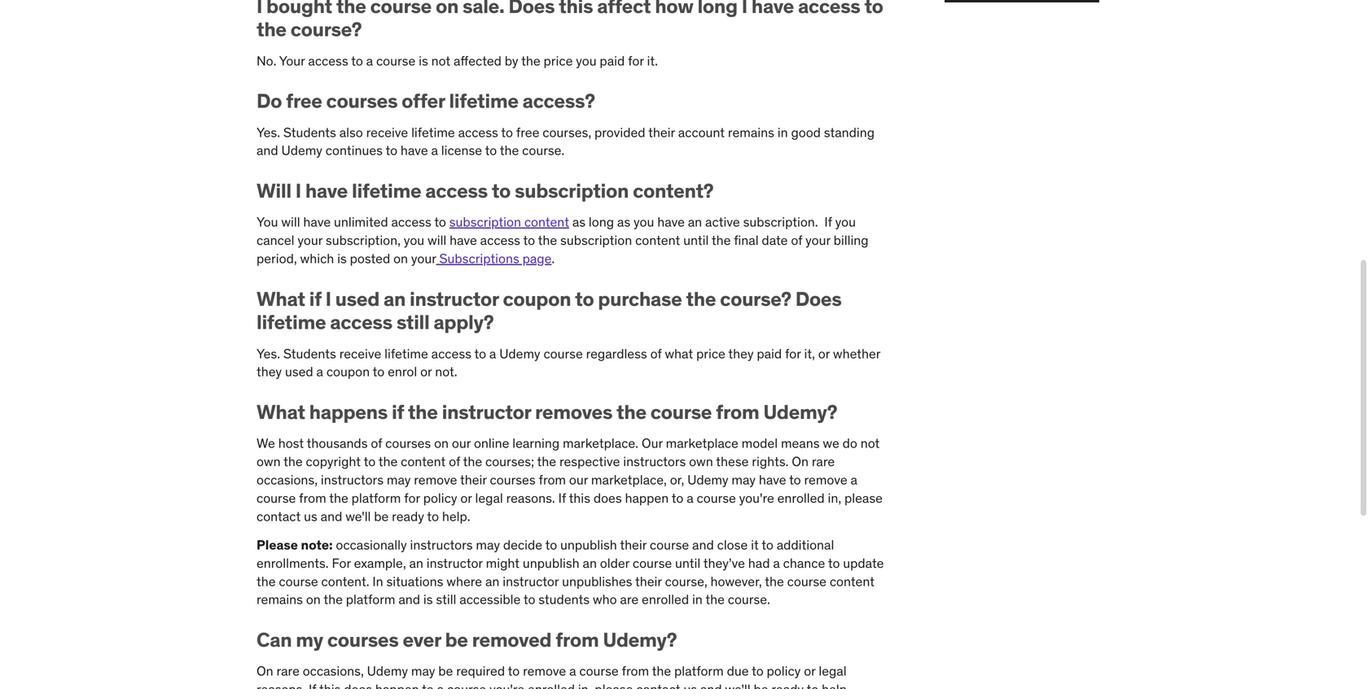 Task type: locate. For each thing, give the bounding box(es) containing it.
price up access?
[[544, 52, 573, 69]]

2 horizontal spatial remove
[[804, 472, 847, 489]]

on inside courses on our online learning marketplace. our marketplace model means we do not own the copyright to the content of the courses; the respective instructors own these rights. on rare occasions, instructors may remove their courses from our marketplace, or, udemy may have to remove a course from the platform for policy or legal reasons. if this does happen to a course you're enrolled in, please contact us and we'll be ready to help.
[[792, 454, 809, 470]]

used down posted
[[335, 287, 379, 311]]

1 horizontal spatial in
[[778, 124, 788, 141]]

udemy? up means
[[763, 400, 837, 425]]

2 vertical spatial is
[[423, 592, 433, 608]]

0 vertical spatial you're
[[739, 490, 774, 507]]

this inside i bought the course on sale. does this affect how long i have access to the course?
[[559, 0, 593, 18]]

occasions, down my
[[303, 663, 364, 680]]

their up help.
[[460, 472, 487, 489]]

udemy down 'what if i used an instructor coupon to purchase the course? does lifetime access still apply?'
[[499, 346, 540, 362]]

active
[[705, 214, 740, 231]]

what down period,
[[257, 287, 305, 311]]

course.
[[522, 142, 565, 159], [728, 592, 770, 608]]

as right subscription content link
[[572, 214, 586, 231]]

0 horizontal spatial policy
[[423, 490, 457, 507]]

course down chance
[[787, 574, 827, 590]]

from inside on rare occasions, udemy may be required to remove a course from the platform due to policy or legal reasons. if this does happen to a course you're enrolled in, please
[[622, 663, 649, 680]]

1 vertical spatial does
[[344, 682, 372, 690]]

udemy inside courses on our online learning marketplace. our marketplace model means we do not own the copyright to the content of the courses; the respective instructors own these rights. on rare occasions, instructors may remove their courses from our marketplace, or, udemy may have to remove a course from the platform for policy or legal reasons. if this does happen to a course you're enrolled in, please contact us and we'll be ready to help.
[[687, 472, 728, 489]]

free inside yes. students also receive lifetime access to free courses, provided their account remains in good standing and udemy continues to have a license to the course.
[[516, 124, 539, 141]]

the up no.
[[257, 17, 286, 42]]

1 horizontal spatial our
[[569, 472, 588, 489]]

1 horizontal spatial long
[[697, 0, 738, 18]]

occasions, down the host at the left bottom of page
[[257, 472, 318, 489]]

be right we'll
[[374, 508, 389, 525]]

1 vertical spatial legal
[[819, 663, 847, 680]]

what inside 'what if i used an instructor coupon to purchase the course? does lifetime access still apply?'
[[257, 287, 305, 311]]

1 horizontal spatial does
[[594, 490, 622, 507]]

1 vertical spatial price
[[696, 346, 725, 362]]

lifetime inside yes. students also receive lifetime access to free courses, provided their account remains in good standing and udemy continues to have a license to the course.
[[411, 124, 455, 141]]

0 vertical spatial does
[[594, 490, 622, 507]]

1 vertical spatial happen
[[375, 682, 419, 690]]

0 horizontal spatial our
[[452, 435, 471, 452]]

1 vertical spatial yes.
[[257, 346, 280, 362]]

lifetime up "enrol"
[[385, 346, 428, 362]]

of right thousands
[[371, 435, 382, 452]]

2 what from the top
[[257, 400, 305, 425]]

content up ready
[[401, 454, 446, 470]]

the down "enrol"
[[408, 400, 438, 425]]

still inside 'what if i used an instructor coupon to purchase the course? does lifetime access still apply?'
[[396, 310, 430, 335]]

0 vertical spatial in
[[778, 124, 788, 141]]

0 horizontal spatial in
[[692, 592, 703, 608]]

an
[[688, 214, 702, 231], [384, 287, 406, 311], [409, 555, 423, 572], [583, 555, 597, 572], [485, 574, 500, 590]]

your left billing
[[805, 232, 830, 249]]

or right due
[[804, 663, 816, 680]]

1 horizontal spatial udemy?
[[763, 400, 837, 425]]

this down my
[[319, 682, 341, 690]]

have inside yes. students also receive lifetime access to free courses, provided their account remains in good standing and udemy continues to have a license to the course.
[[401, 142, 428, 159]]

yes. for yes. students also receive lifetime access to free courses, provided their account remains in good standing and udemy continues to have a license to the course.
[[257, 124, 280, 141]]

happen
[[625, 490, 669, 507], [375, 682, 419, 690]]

1 students from the top
[[283, 124, 336, 141]]

1 horizontal spatial enrolled
[[642, 592, 689, 608]]

course. inside occasionally instructors may decide to unpublish their course and close it to additional enrollments. for example, an instructor might unpublish an older course until they've had a chance to update the course content. in situations where an instructor unpublishes their course, however, the course content remains on the platform and is still accessible to students who are enrolled in the course.
[[728, 592, 770, 608]]

still up "enrol"
[[396, 310, 430, 335]]

1 horizontal spatial still
[[436, 592, 456, 608]]

0 horizontal spatial if
[[309, 682, 316, 690]]

content up .
[[524, 214, 569, 231]]

of left what
[[650, 346, 662, 362]]

0 horizontal spatial will
[[281, 214, 300, 231]]

final
[[734, 232, 759, 249]]

0 vertical spatial reasons.
[[506, 490, 555, 507]]

i
[[257, 0, 262, 18], [742, 0, 747, 18], [295, 179, 301, 203], [325, 287, 331, 311]]

in left good
[[778, 124, 788, 141]]

1 vertical spatial students
[[283, 346, 336, 362]]

content inside occasionally instructors may decide to unpublish their course and close it to additional enrollments. for example, an instructor might unpublish an older course until they've had a chance to update the course content. in situations where an instructor unpublishes their course, however, the course content remains on the platform and is still accessible to students who are enrolled in the course.
[[830, 574, 875, 590]]

policy up help.
[[423, 490, 457, 507]]

subscription,
[[326, 232, 401, 249]]

0 horizontal spatial not
[[431, 52, 450, 69]]

help.
[[442, 508, 470, 525]]

content down update on the right of the page
[[830, 574, 875, 590]]

1 horizontal spatial happen
[[625, 490, 669, 507]]

students inside yes. students receive lifetime access to a udemy course regardless of what price they paid for it, or whether they used a coupon to enrol or not.
[[283, 346, 336, 362]]

remains down the enrollments.
[[257, 592, 303, 608]]

0 vertical spatial what
[[257, 287, 305, 311]]

marketplace.
[[563, 435, 638, 452]]

1 vertical spatial in,
[[578, 682, 592, 690]]

students left also
[[283, 124, 336, 141]]

1 vertical spatial free
[[516, 124, 539, 141]]

our down respective
[[569, 472, 588, 489]]

or
[[818, 346, 830, 362], [420, 364, 432, 380], [460, 490, 472, 507], [804, 663, 816, 680]]

course inside i bought the course on sale. does this affect how long i have access to the course?
[[370, 0, 432, 18]]

enrolled up the additional
[[777, 490, 825, 507]]

0 vertical spatial for
[[628, 52, 644, 69]]

a right had
[[773, 555, 780, 572]]

remove inside on rare occasions, udemy may be required to remove a course from the platform due to policy or legal reasons. if this does happen to a course you're enrolled in, please
[[523, 663, 566, 680]]

marketplace
[[666, 435, 738, 452]]

paid inside yes. students receive lifetime access to a udemy course regardless of what price they paid for it, or whether they used a coupon to enrol or not.
[[757, 346, 782, 362]]

in inside occasionally instructors may decide to unpublish their course and close it to additional enrollments. for example, an instructor might unpublish an older course until they've had a chance to update the course content. in situations where an instructor unpublishes their course, however, the course content remains on the platform and is still accessible to students who are enrolled in the course.
[[692, 592, 703, 608]]

on inside courses on our online learning marketplace. our marketplace model means we do not own the copyright to the content of the courses; the respective instructors own these rights. on rare occasions, instructors may remove their courses from our marketplace, or, udemy may have to remove a course from the platform for policy or legal reasons. if this does happen to a course you're enrolled in, please contact us and we'll be ready to help.
[[434, 435, 449, 452]]

platform up we'll
[[351, 490, 401, 507]]

1 horizontal spatial course.
[[728, 592, 770, 608]]

0 vertical spatial course?
[[291, 17, 362, 42]]

0 vertical spatial if
[[309, 287, 321, 311]]

of up help.
[[449, 454, 460, 470]]

0 vertical spatial students
[[283, 124, 336, 141]]

may down ever
[[411, 663, 435, 680]]

instructors down help.
[[410, 537, 473, 554]]

used inside yes. students receive lifetime access to a udemy course regardless of what price they paid for it, or whether they used a coupon to enrol or not.
[[285, 364, 313, 380]]

1 vertical spatial you're
[[489, 682, 525, 690]]

course? up your
[[291, 17, 362, 42]]

may up might
[[476, 537, 500, 554]]

not
[[431, 52, 450, 69], [861, 435, 880, 452]]

0 vertical spatial does
[[508, 0, 555, 18]]

1 vertical spatial course?
[[720, 287, 791, 311]]

please inside on rare occasions, udemy may be required to remove a course from the platform due to policy or legal reasons. if this does happen to a course you're enrolled in, please
[[595, 682, 633, 690]]

do
[[257, 89, 282, 113]]

coupon down "page"
[[503, 287, 571, 311]]

please inside courses on our online learning marketplace. our marketplace model means we do not own the copyright to the content of the courses; the respective instructors own these rights. on rare occasions, instructors may remove their courses from our marketplace, or, udemy may have to remove a course from the platform for policy or legal reasons. if this does happen to a course you're enrolled in, please contact us and we'll be ready to help.
[[845, 490, 883, 507]]

respective
[[559, 454, 620, 470]]

2 vertical spatial subscription
[[560, 232, 632, 249]]

1 horizontal spatial remains
[[728, 124, 774, 141]]

1 horizontal spatial as
[[617, 214, 630, 231]]

courses
[[326, 89, 398, 113], [385, 435, 431, 452], [490, 472, 536, 489], [327, 628, 399, 653]]

standing
[[824, 124, 875, 141]]

1 vertical spatial remains
[[257, 592, 303, 608]]

account
[[678, 124, 725, 141]]

not right the do
[[861, 435, 880, 452]]

policy inside on rare occasions, udemy may be required to remove a course from the platform due to policy or legal reasons. if this does happen to a course you're enrolled in, please
[[767, 663, 801, 680]]

1 horizontal spatial policy
[[767, 663, 801, 680]]

on inside occasionally instructors may decide to unpublish their course and close it to additional enrollments. for example, an instructor might unpublish an older course until they've had a chance to update the course content. in situations where an instructor unpublishes their course, however, the course content remains on the platform and is still accessible to students who are enrolled in the course.
[[306, 592, 321, 608]]

or inside courses on our online learning marketplace. our marketplace model means we do not own the copyright to the content of the courses; the respective instructors own these rights. on rare occasions, instructors may remove their courses from our marketplace, or, udemy may have to remove a course from the platform for policy or legal reasons. if this does happen to a course you're enrolled in, please contact us and we'll be ready to help.
[[460, 490, 472, 507]]

2 as from the left
[[617, 214, 630, 231]]

please
[[845, 490, 883, 507], [595, 682, 633, 690]]

policy inside courses on our online learning marketplace. our marketplace model means we do not own the copyright to the content of the courses; the respective instructors own these rights. on rare occasions, instructors may remove their courses from our marketplace, or, udemy may have to remove a course from the platform for policy or legal reasons. if this does happen to a course you're enrolled in, please contact us and we'll be ready to help.
[[423, 490, 457, 507]]

be
[[374, 508, 389, 525], [445, 628, 468, 653], [438, 663, 453, 680]]

an inside 'what if i used an instructor coupon to purchase the course? does lifetime access still apply?'
[[384, 287, 406, 311]]

access?
[[523, 89, 595, 113]]

students
[[283, 124, 336, 141], [283, 346, 336, 362]]

subscriptions page link
[[436, 250, 552, 267]]

in, inside on rare occasions, udemy may be required to remove a course from the platform due to policy or legal reasons. if this does happen to a course you're enrolled in, please
[[578, 682, 592, 690]]

1 vertical spatial course.
[[728, 592, 770, 608]]

do free courses offer lifetime access?
[[257, 89, 595, 113]]

own down marketplace
[[689, 454, 713, 470]]

for left it,
[[785, 346, 801, 362]]

1 vertical spatial is
[[337, 250, 347, 267]]

0 vertical spatial subscription
[[515, 179, 629, 203]]

1 vertical spatial on
[[257, 663, 273, 680]]

1 horizontal spatial reasons.
[[506, 490, 555, 507]]

which
[[300, 250, 334, 267]]

1 vertical spatial coupon
[[326, 364, 370, 380]]

1 vertical spatial please
[[595, 682, 633, 690]]

will inside as long as you have an active subscription.  if you cancel your subscription, you will have access to the subscription content until the final date of your billing period, which is posted on your
[[428, 232, 446, 249]]

as up purchase
[[617, 214, 630, 231]]

paid left it.
[[600, 52, 625, 69]]

1 horizontal spatial if
[[558, 490, 566, 507]]

students for also
[[283, 124, 336, 141]]

reasons. down courses;
[[506, 490, 555, 507]]

does inside courses on our online learning marketplace. our marketplace model means we do not own the copyright to the content of the courses; the respective instructors own these rights. on rare occasions, instructors may remove their courses from our marketplace, or, udemy may have to remove a course from the platform for policy or legal reasons. if this does happen to a course you're enrolled in, please contact us and we'll be ready to help.
[[594, 490, 622, 507]]

rare down the we
[[812, 454, 835, 470]]

as
[[572, 214, 586, 231], [617, 214, 630, 231]]

0 horizontal spatial rare
[[276, 663, 300, 680]]

policy right due
[[767, 663, 801, 680]]

1 horizontal spatial remove
[[523, 663, 566, 680]]

1 vertical spatial if
[[392, 400, 404, 425]]

0 vertical spatial rare
[[812, 454, 835, 470]]

continues
[[326, 142, 383, 159]]

1 horizontal spatial if
[[392, 400, 404, 425]]

offer
[[402, 89, 445, 113]]

0 horizontal spatial as
[[572, 214, 586, 231]]

does up it,
[[795, 287, 842, 311]]

course. inside yes. students also receive lifetime access to free courses, provided their account remains in good standing and udemy continues to have a license to the course.
[[522, 142, 565, 159]]

udemy inside yes. students receive lifetime access to a udemy course regardless of what price they paid for it, or whether they used a coupon to enrol or not.
[[499, 346, 540, 362]]

yes. inside yes. students receive lifetime access to a udemy course regardless of what price they paid for it, or whether they used a coupon to enrol or not.
[[257, 346, 280, 362]]

content inside as long as you have an active subscription.  if you cancel your subscription, you will have access to the subscription content until the final date of your billing period, which is posted on your
[[635, 232, 680, 249]]

instructor down might
[[503, 574, 559, 590]]

used
[[335, 287, 379, 311], [285, 364, 313, 380]]

platform down in
[[346, 592, 395, 608]]

our left online
[[452, 435, 471, 452]]

affected
[[454, 52, 502, 69]]

2 vertical spatial platform
[[674, 663, 724, 680]]

remains inside yes. students also receive lifetime access to free courses, provided their account remains in good standing and udemy continues to have a license to the course.
[[728, 124, 774, 141]]

1 vertical spatial will
[[428, 232, 446, 249]]

additional
[[777, 537, 834, 554]]

sale.
[[463, 0, 504, 18]]

affect
[[597, 0, 651, 18]]

2 horizontal spatial for
[[785, 346, 801, 362]]

used inside 'what if i used an instructor coupon to purchase the course? does lifetime access still apply?'
[[335, 287, 379, 311]]

2 vertical spatial this
[[319, 682, 341, 690]]

if down "enrol"
[[392, 400, 404, 425]]

are
[[620, 592, 639, 608]]

1 vertical spatial they
[[257, 364, 282, 380]]

an up situations
[[409, 555, 423, 572]]

my
[[296, 628, 323, 653]]

and up they've
[[692, 537, 714, 554]]

can my courses ever be removed from udemy?
[[257, 628, 677, 653]]

2 students from the top
[[283, 346, 336, 362]]

rare inside on rare occasions, udemy may be required to remove a course from the platform due to policy or legal reasons. if this does happen to a course you're enrolled in, please
[[276, 663, 300, 680]]

does inside on rare occasions, udemy may be required to remove a course from the platform due to policy or legal reasons. if this does happen to a course you're enrolled in, please
[[344, 682, 372, 690]]

access inside as long as you have an active subscription.  if you cancel your subscription, you will have access to the subscription content until the final date of your billing period, which is posted on your
[[480, 232, 520, 249]]

may inside on rare occasions, udemy may be required to remove a course from the platform due to policy or legal reasons. if this does happen to a course you're enrolled in, please
[[411, 663, 435, 680]]

1 vertical spatial not
[[861, 435, 880, 452]]

1 horizontal spatial legal
[[819, 663, 847, 680]]

until down active
[[683, 232, 709, 249]]

1 what from the top
[[257, 287, 305, 311]]

free right do
[[286, 89, 322, 113]]

reasons. inside courses on our online learning marketplace. our marketplace model means we do not own the copyright to the content of the courses; the respective instructors own these rights. on rare occasions, instructors may remove their courses from our marketplace, or, udemy may have to remove a course from the platform for policy or legal reasons. if this does happen to a course you're enrolled in, please contact us and we'll be ready to help.
[[506, 490, 555, 507]]

enrolled inside on rare occasions, udemy may be required to remove a course from the platform due to policy or legal reasons. if this does happen to a course you're enrolled in, please
[[528, 682, 575, 690]]

legal
[[475, 490, 503, 507], [819, 663, 847, 680]]

lifetime down do free courses offer lifetime access?
[[411, 124, 455, 141]]

as long as you have an active subscription.  if you cancel your subscription, you will have access to the subscription content until the final date of your billing period, which is posted on your
[[257, 214, 869, 267]]

where
[[446, 574, 482, 590]]

the right bought
[[336, 0, 366, 18]]

the left due
[[652, 663, 671, 680]]

we
[[257, 435, 275, 452]]

your
[[279, 52, 305, 69]]

if
[[824, 214, 832, 231], [558, 490, 566, 507], [309, 682, 316, 690]]

you up billing
[[835, 214, 856, 231]]

1 vertical spatial in
[[692, 592, 703, 608]]

0 horizontal spatial in,
[[578, 682, 592, 690]]

course
[[370, 0, 432, 18], [376, 52, 416, 69], [544, 346, 583, 362], [650, 400, 712, 425], [257, 490, 296, 507], [697, 490, 736, 507], [650, 537, 689, 554], [633, 555, 672, 572], [279, 574, 318, 590], [787, 574, 827, 590], [579, 663, 619, 680], [447, 682, 486, 690]]

0 vertical spatial remains
[[728, 124, 774, 141]]

happen inside on rare occasions, udemy may be required to remove a course from the platform due to policy or legal reasons. if this does happen to a course you're enrolled in, please
[[375, 682, 419, 690]]

content down content?
[[635, 232, 680, 249]]

0 vertical spatial price
[[544, 52, 573, 69]]

or up help.
[[460, 490, 472, 507]]

0 horizontal spatial course.
[[522, 142, 565, 159]]

subscriptions
[[439, 250, 519, 267]]

of
[[791, 232, 802, 249], [650, 346, 662, 362], [371, 435, 382, 452], [449, 454, 460, 470]]

for
[[332, 555, 351, 572]]

0 vertical spatial coupon
[[503, 287, 571, 311]]

until inside occasionally instructors may decide to unpublish their course and close it to additional enrollments. for example, an instructor might unpublish an older course until they've had a chance to update the course content. in situations where an instructor unpublishes their course, however, the course content remains on the platform and is still accessible to students who are enrolled in the course.
[[675, 555, 701, 572]]

access inside yes. students also receive lifetime access to free courses, provided their account remains in good standing and udemy continues to have a license to the course.
[[458, 124, 498, 141]]

instructor down subscriptions
[[410, 287, 499, 311]]

course down required
[[447, 682, 486, 690]]

price right what
[[696, 346, 725, 362]]

0 vertical spatial this
[[559, 0, 593, 18]]

subscription
[[515, 179, 629, 203], [449, 214, 521, 231], [560, 232, 632, 249]]

2 own from the left
[[689, 454, 713, 470]]

2 horizontal spatial your
[[805, 232, 830, 249]]

course up marketplace
[[650, 400, 712, 425]]

good
[[791, 124, 821, 141]]

i bought the course on sale. does this affect how long i have access to the course?
[[257, 0, 883, 42]]

purchase
[[598, 287, 682, 311]]

0 vertical spatial on
[[792, 454, 809, 470]]

does
[[594, 490, 622, 507], [344, 682, 372, 690]]

you're inside courses on our online learning marketplace. our marketplace model means we do not own the copyright to the content of the courses; the respective instructors own these rights. on rare occasions, instructors may remove their courses from our marketplace, or, udemy may have to remove a course from the platform for policy or legal reasons. if this does happen to a course you're enrolled in, please contact us and we'll be ready to help.
[[739, 490, 774, 507]]

1 horizontal spatial used
[[335, 287, 379, 311]]

lifetime inside yes. students receive lifetime access to a udemy course regardless of what price they paid for it, or whether they used a coupon to enrol or not.
[[385, 346, 428, 362]]

a up do free courses offer lifetime access?
[[366, 52, 373, 69]]

does inside i bought the course on sale. does this affect how long i have access to the course?
[[508, 0, 555, 18]]

0 vertical spatial happen
[[625, 490, 669, 507]]

for inside courses on our online learning marketplace. our marketplace model means we do not own the copyright to the content of the courses; the respective instructors own these rights. on rare occasions, instructors may remove their courses from our marketplace, or, udemy may have to remove a course from the platform for policy or legal reasons. if this does happen to a course you're enrolled in, please contact us and we'll be ready to help.
[[404, 490, 420, 507]]

course? inside i bought the course on sale. does this affect how long i have access to the course?
[[291, 17, 362, 42]]

cancel
[[257, 232, 294, 249]]

0 vertical spatial yes.
[[257, 124, 280, 141]]

i inside 'what if i used an instructor coupon to purchase the course? does lifetime access still apply?'
[[325, 287, 331, 311]]

by
[[505, 52, 518, 69]]

platform left due
[[674, 663, 724, 680]]

own down we
[[257, 454, 281, 470]]

0 vertical spatial be
[[374, 508, 389, 525]]

removes
[[535, 400, 612, 425]]

own
[[257, 454, 281, 470], [689, 454, 713, 470]]

receive inside yes. students also receive lifetime access to free courses, provided their account remains in good standing and udemy continues to have a license to the course.
[[366, 124, 408, 141]]

how
[[655, 0, 693, 18]]

udemy up will
[[281, 142, 322, 159]]

course inside yes. students receive lifetime access to a udemy course regardless of what price they paid for it, or whether they used a coupon to enrol or not.
[[544, 346, 583, 362]]

copyright
[[306, 454, 361, 470]]

an inside as long as you have an active subscription.  if you cancel your subscription, you will have access to the subscription content until the final date of your billing period, which is posted on your
[[688, 214, 702, 231]]

subscription down will i have lifetime access to subscription content?
[[449, 214, 521, 231]]

1 vertical spatial this
[[569, 490, 590, 507]]

1 own from the left
[[257, 454, 281, 470]]

udemy down these
[[687, 472, 728, 489]]

1 vertical spatial policy
[[767, 663, 801, 680]]

0 horizontal spatial remains
[[257, 592, 303, 608]]

rare
[[812, 454, 835, 470], [276, 663, 300, 680]]

1 horizontal spatial on
[[792, 454, 809, 470]]

this inside courses on our online learning marketplace. our marketplace model means we do not own the copyright to the content of the courses; the respective instructors own these rights. on rare occasions, instructors may remove their courses from our marketplace, or, udemy may have to remove a course from the platform for policy or legal reasons. if this does happen to a course you're enrolled in, please contact us and we'll be ready to help.
[[569, 490, 590, 507]]

1 yes. from the top
[[257, 124, 280, 141]]

1 vertical spatial what
[[257, 400, 305, 425]]

1 vertical spatial for
[[785, 346, 801, 362]]

0 horizontal spatial used
[[285, 364, 313, 380]]

course?
[[291, 17, 362, 42], [720, 287, 791, 311]]

it
[[751, 537, 759, 554]]

of inside as long as you have an active subscription.  if you cancel your subscription, you will have access to the subscription content until the final date of your billing period, which is posted on your
[[791, 232, 802, 249]]

subscription down yes. students also receive lifetime access to free courses, provided their account remains in good standing and udemy continues to have a license to the course. on the top
[[515, 179, 629, 203]]

the up will i have lifetime access to subscription content?
[[500, 142, 519, 159]]

what for what happens if the instructor removes the course from udemy?
[[257, 400, 305, 425]]

or right it,
[[818, 346, 830, 362]]

the
[[336, 0, 366, 18], [257, 17, 286, 42], [521, 52, 540, 69], [500, 142, 519, 159], [538, 232, 557, 249], [712, 232, 731, 249], [686, 287, 716, 311], [408, 400, 438, 425], [616, 400, 646, 425], [283, 454, 303, 470], [378, 454, 398, 470], [463, 454, 482, 470], [537, 454, 556, 470], [329, 490, 348, 507], [257, 574, 276, 590], [765, 574, 784, 590], [324, 592, 343, 608], [706, 592, 725, 608], [652, 663, 671, 680]]

still
[[396, 310, 430, 335], [436, 592, 456, 608]]

occasions, inside courses on our online learning marketplace. our marketplace model means we do not own the copyright to the content of the courses; the respective instructors own these rights. on rare occasions, instructors may remove their courses from our marketplace, or, udemy may have to remove a course from the platform for policy or legal reasons. if this does happen to a course you're enrolled in, please contact us and we'll be ready to help.
[[257, 472, 318, 489]]

yes.
[[257, 124, 280, 141], [257, 346, 280, 362]]

1 vertical spatial receive
[[339, 346, 381, 362]]

a left license
[[431, 142, 438, 159]]

1 horizontal spatial in,
[[828, 490, 841, 507]]

1 vertical spatial udemy?
[[603, 628, 677, 653]]

on down can
[[257, 663, 273, 680]]

0 horizontal spatial if
[[309, 287, 321, 311]]

1 horizontal spatial rare
[[812, 454, 835, 470]]

in
[[372, 574, 383, 590]]

1 horizontal spatial free
[[516, 124, 539, 141]]

1 vertical spatial occasions,
[[303, 663, 364, 680]]

students up happens
[[283, 346, 336, 362]]

no.
[[257, 52, 276, 69]]

their inside yes. students also receive lifetime access to free courses, provided their account remains in good standing and udemy continues to have a license to the course.
[[648, 124, 675, 141]]

coupon inside 'what if i used an instructor coupon to purchase the course? does lifetime access still apply?'
[[503, 287, 571, 311]]

0 horizontal spatial on
[[257, 663, 273, 680]]

1 horizontal spatial does
[[795, 287, 842, 311]]

access inside yes. students receive lifetime access to a udemy course regardless of what price they paid for it, or whether they used a coupon to enrol or not.
[[431, 346, 471, 362]]

courses;
[[485, 454, 534, 470]]

happens
[[309, 400, 388, 425]]

students for receive
[[283, 346, 336, 362]]

you're down 'rights.'
[[739, 490, 774, 507]]

what
[[257, 287, 305, 311], [257, 400, 305, 425]]

content
[[524, 214, 569, 231], [635, 232, 680, 249], [401, 454, 446, 470], [830, 574, 875, 590]]

will right you
[[281, 214, 300, 231]]

0 vertical spatial until
[[683, 232, 709, 249]]

0 vertical spatial paid
[[600, 52, 625, 69]]

and up will
[[257, 142, 278, 159]]

the inside yes. students also receive lifetime access to free courses, provided their account remains in good standing and udemy continues to have a license to the course.
[[500, 142, 519, 159]]

unpublish down "decide"
[[523, 555, 580, 572]]

they right what
[[728, 346, 754, 362]]

what happens if the instructor removes the course from udemy?
[[257, 400, 837, 425]]

2 yes. from the top
[[257, 346, 280, 362]]

0 vertical spatial free
[[286, 89, 322, 113]]

yes. students also receive lifetime access to free courses, provided their account remains in good standing and udemy continues to have a license to the course.
[[257, 124, 875, 159]]

access inside 'what if i used an instructor coupon to purchase the course? does lifetime access still apply?'
[[330, 310, 392, 335]]

course. down courses,
[[522, 142, 565, 159]]

subscription for content
[[449, 214, 521, 231]]

for inside yes. students receive lifetime access to a udemy course regardless of what price they paid for it, or whether they used a coupon to enrol or not.
[[785, 346, 801, 362]]

the up we'll
[[329, 490, 348, 507]]



Task type: describe. For each thing, give the bounding box(es) containing it.
platform inside occasionally instructors may decide to unpublish their course and close it to additional enrollments. for example, an instructor might unpublish an older course until they've had a chance to update the course content. in situations where an instructor unpublishes their course, however, the course content remains on the platform and is still accessible to students who are enrolled in the course.
[[346, 592, 395, 608]]

decide
[[503, 537, 542, 554]]

lifetime down affected
[[449, 89, 518, 113]]

you down content?
[[634, 214, 654, 231]]

udemy inside yes. students also receive lifetime access to free courses, provided their account remains in good standing and udemy continues to have a license to the course.
[[281, 142, 322, 159]]

their inside courses on our online learning marketplace. our marketplace model means we do not own the copyright to the content of the courses; the respective instructors own these rights. on rare occasions, instructors may remove their courses from our marketplace, or, udemy may have to remove a course from the platform for policy or legal reasons. if this does happen to a course you're enrolled in, please contact us and we'll be ready to help.
[[460, 472, 487, 489]]

update
[[843, 555, 884, 572]]

model
[[742, 435, 778, 452]]

due
[[727, 663, 749, 680]]

long inside as long as you have an active subscription.  if you cancel your subscription, you will have access to the subscription content until the final date of your billing period, which is posted on your
[[589, 214, 614, 231]]

a down students
[[569, 663, 576, 680]]

course,
[[665, 574, 707, 590]]

their up older
[[620, 537, 647, 554]]

instructor inside 'what if i used an instructor coupon to purchase the course? does lifetime access still apply?'
[[410, 287, 499, 311]]

access inside i bought the course on sale. does this affect how long i have access to the course?
[[798, 0, 860, 18]]

ready
[[392, 508, 424, 525]]

instructors inside occasionally instructors may decide to unpublish their course and close it to additional enrollments. for example, an instructor might unpublish an older course until they've had a chance to update the course content. in situations where an instructor unpublishes their course, however, the course content remains on the platform and is still accessible to students who are enrolled in the course.
[[410, 537, 473, 554]]

the down active
[[712, 232, 731, 249]]

i left bought
[[257, 0, 262, 18]]

had
[[748, 555, 770, 572]]

or,
[[670, 472, 684, 489]]

unpublishes
[[562, 574, 632, 590]]

from up us
[[299, 490, 326, 507]]

0 horizontal spatial your
[[298, 232, 323, 249]]

1 vertical spatial be
[[445, 628, 468, 653]]

course down who
[[579, 663, 619, 680]]

these
[[716, 454, 749, 470]]

if inside on rare occasions, udemy may be required to remove a course from the platform due to policy or legal reasons. if this does happen to a course you're enrolled in, please
[[309, 682, 316, 690]]

we'll
[[345, 508, 371, 525]]

i right how
[[742, 0, 747, 18]]

course up the 'contact'
[[257, 490, 296, 507]]

close
[[717, 537, 748, 554]]

a down the do
[[851, 472, 857, 489]]

content inside courses on our online learning marketplace. our marketplace model means we do not own the copyright to the content of the courses; the respective instructors own these rights. on rare occasions, instructors may remove their courses from our marketplace, or, udemy may have to remove a course from the platform for policy or legal reasons. if this does happen to a course you're enrolled in, please contact us and we'll be ready to help.
[[401, 454, 446, 470]]

please
[[257, 537, 298, 554]]

billing
[[834, 232, 869, 249]]

date
[[762, 232, 788, 249]]

price inside yes. students receive lifetime access to a udemy course regardless of what price they paid for it, or whether they used a coupon to enrol or not.
[[696, 346, 725, 362]]

the down the enrollments.
[[257, 574, 276, 590]]

if inside courses on our online learning marketplace. our marketplace model means we do not own the copyright to the content of the courses; the respective instructors own these rights. on rare occasions, instructors may remove their courses from our marketplace, or, udemy may have to remove a course from the platform for policy or legal reasons. if this does happen to a course you're enrolled in, please contact us and we'll be ready to help.
[[558, 490, 566, 507]]

the up .
[[538, 232, 557, 249]]

and inside yes. students also receive lifetime access to free courses, provided their account remains in good standing and udemy continues to have a license to the course.
[[257, 142, 278, 159]]

their up are
[[635, 574, 662, 590]]

have inside courses on our online learning marketplace. our marketplace model means we do not own the copyright to the content of the courses; the respective instructors own these rights. on rare occasions, instructors may remove their courses from our marketplace, or, udemy may have to remove a course from the platform for policy or legal reasons. if this does happen to a course you're enrolled in, please contact us and we'll be ready to help.
[[759, 472, 786, 489]]

a down marketplace
[[687, 490, 694, 507]]

the down learning
[[537, 454, 556, 470]]

still inside occasionally instructors may decide to unpublish their course and close it to additional enrollments. for example, an instructor might unpublish an older course until they've had a chance to update the course content. in situations where an instructor unpublishes their course, however, the course content remains on the platform and is still accessible to students who are enrolled in the course.
[[436, 592, 456, 608]]

may inside occasionally instructors may decide to unpublish their course and close it to additional enrollments. for example, an instructor might unpublish an older course until they've had a chance to update the course content. in situations where an instructor unpublishes their course, however, the course content remains on the platform and is still accessible to students who are enrolled in the course.
[[476, 537, 500, 554]]

from down students
[[556, 628, 599, 653]]

0 horizontal spatial price
[[544, 52, 573, 69]]

contact
[[257, 508, 301, 525]]

you will have unlimited access to subscription content
[[257, 214, 569, 231]]

enrol
[[388, 364, 417, 380]]

will
[[257, 179, 291, 203]]

host
[[278, 435, 304, 452]]

posted
[[350, 250, 390, 267]]

note:
[[301, 537, 333, 554]]

the down however,
[[706, 592, 725, 608]]

of inside yes. students receive lifetime access to a udemy course regardless of what price they paid for it, or whether they used a coupon to enrol or not.
[[650, 346, 662, 362]]

courses on our online learning marketplace. our marketplace model means we do not own the copyright to the content of the courses; the respective instructors own these rights. on rare occasions, instructors may remove their courses from our marketplace, or, udemy may have to remove a course from the platform for policy or legal reasons. if this does happen to a course you're enrolled in, please contact us and we'll be ready to help.
[[257, 435, 883, 525]]

to inside as long as you have an active subscription.  if you cancel your subscription, you will have access to the subscription content until the final date of your billing period, which is posted on your
[[523, 232, 535, 249]]

1 vertical spatial instructors
[[321, 472, 384, 489]]

period,
[[257, 250, 297, 267]]

legal inside courses on our online learning marketplace. our marketplace model means we do not own the copyright to the content of the courses; the respective instructors own these rights. on rare occasions, instructors may remove their courses from our marketplace, or, udemy may have to remove a course from the platform for policy or legal reasons. if this does happen to a course you're enrolled in, please contact us and we'll be ready to help.
[[475, 490, 503, 507]]

from up model
[[716, 400, 759, 425]]

if inside 'what if i used an instructor coupon to purchase the course? does lifetime access still apply?'
[[309, 287, 321, 311]]

learning
[[512, 435, 560, 452]]

1 horizontal spatial your
[[411, 250, 436, 267]]

in, inside courses on our online learning marketplace. our marketplace model means we do not own the copyright to the content of the courses; the respective instructors own these rights. on rare occasions, instructors may remove their courses from our marketplace, or, udemy may have to remove a course from the platform for policy or legal reasons. if this does happen to a course you're enrolled in, please contact us and we'll be ready to help.
[[828, 490, 841, 507]]

enrolled inside occasionally instructors may decide to unpublish their course and close it to additional enrollments. for example, an instructor might unpublish an older course until they've had a chance to update the course content. in situations where an instructor unpublishes their course, however, the course content remains on the platform and is still accessible to students who are enrolled in the course.
[[642, 592, 689, 608]]

content.
[[321, 574, 369, 590]]

0 horizontal spatial they
[[257, 364, 282, 380]]

the up our
[[616, 400, 646, 425]]

also
[[339, 124, 363, 141]]

subscriptions page .
[[436, 250, 555, 267]]

coupon inside yes. students receive lifetime access to a udemy course regardless of what price they paid for it, or whether they used a coupon to enrol or not.
[[326, 364, 370, 380]]

provided
[[594, 124, 645, 141]]

what
[[665, 346, 693, 362]]

or inside on rare occasions, udemy may be required to remove a course from the platform due to policy or legal reasons. if this does happen to a course you're enrolled in, please
[[804, 663, 816, 680]]

0 vertical spatial is
[[419, 52, 428, 69]]

on rare occasions, udemy may be required to remove a course from the platform due to policy or legal reasons. if this does happen to a course you're enrolled in, please
[[257, 663, 847, 690]]

rights.
[[752, 454, 789, 470]]

older
[[600, 555, 629, 572]]

a inside occasionally instructors may decide to unpublish their course and close it to additional enrollments. for example, an instructor might unpublish an older course until they've had a chance to update the course content. in situations where an instructor unpublishes their course, however, the course content remains on the platform and is still accessible to students who are enrolled in the course.
[[773, 555, 780, 572]]

can
[[257, 628, 292, 653]]

legal inside on rare occasions, udemy may be required to remove a course from the platform due to policy or legal reasons. if this does happen to a course you're enrolled in, please
[[819, 663, 847, 680]]

is inside as long as you have an active subscription.  if you cancel your subscription, you will have access to the subscription content until the final date of your billing period, which is posted on your
[[337, 250, 347, 267]]

what for what if i used an instructor coupon to purchase the course? does lifetime access still apply?
[[257, 287, 305, 311]]

courses right my
[[327, 628, 399, 653]]

long inside i bought the course on sale. does this affect how long i have access to the course?
[[697, 0, 738, 18]]

the down had
[[765, 574, 784, 590]]

1 vertical spatial unpublish
[[523, 555, 580, 572]]

i right will
[[295, 179, 301, 203]]

lifetime inside 'what if i used an instructor coupon to purchase the course? does lifetime access still apply?'
[[257, 310, 326, 335]]

will i have lifetime access to subscription content?
[[257, 179, 718, 203]]

instructor up where
[[427, 555, 483, 572]]

a inside yes. students also receive lifetime access to free courses, provided their account remains in good standing and udemy continues to have a license to the course.
[[431, 142, 438, 159]]

from down learning
[[539, 472, 566, 489]]

remains inside occasionally instructors may decide to unpublish their course and close it to additional enrollments. for example, an instructor might unpublish an older course until they've had a chance to update the course content. in situations where an instructor unpublishes their course, however, the course content remains on the platform and is still accessible to students who are enrolled in the course.
[[257, 592, 303, 608]]

they've
[[703, 555, 745, 572]]

may up ready
[[387, 472, 411, 489]]

license
[[441, 142, 482, 159]]

the right by
[[521, 52, 540, 69]]

of inside courses on our online learning marketplace. our marketplace model means we do not own the copyright to the content of the courses; the respective instructors own these rights. on rare occasions, instructors may remove their courses from our marketplace, or, udemy may have to remove a course from the platform for policy or legal reasons. if this does happen to a course you're enrolled in, please contact us and we'll be ready to help.
[[449, 454, 460, 470]]

course down the enrollments.
[[279, 574, 318, 590]]

may down these
[[732, 472, 756, 489]]

1 as from the left
[[572, 214, 586, 231]]

be inside courses on our online learning marketplace. our marketplace model means we do not own the copyright to the content of the courses; the respective instructors own these rights. on rare occasions, instructors may remove their courses from our marketplace, or, udemy may have to remove a course from the platform for policy or legal reasons. if this does happen to a course you're enrolled in, please contact us and we'll be ready to help.
[[374, 508, 389, 525]]

lifetime up unlimited
[[352, 179, 421, 203]]

course up offer
[[376, 52, 416, 69]]

an up accessible
[[485, 574, 500, 590]]

subscription for content?
[[515, 179, 629, 203]]

1 horizontal spatial for
[[628, 52, 644, 69]]

courses,
[[543, 124, 591, 141]]

whether
[[833, 346, 880, 362]]

course down these
[[697, 490, 736, 507]]

does inside 'what if i used an instructor coupon to purchase the course? does lifetime access still apply?'
[[795, 287, 842, 311]]

means
[[781, 435, 820, 452]]

until inside as long as you have an active subscription.  if you cancel your subscription, you will have access to the subscription content until the final date of your billing period, which is posted on your
[[683, 232, 709, 249]]

marketplace,
[[591, 472, 667, 489]]

courses up also
[[326, 89, 398, 113]]

yes. students receive lifetime access to a udemy course regardless of what price they paid for it, or whether they used a coupon to enrol or not.
[[257, 346, 880, 380]]

0 horizontal spatial free
[[286, 89, 322, 113]]

we host thousands of
[[257, 435, 385, 452]]

a down ever
[[437, 682, 444, 690]]

0 vertical spatial will
[[281, 214, 300, 231]]

the inside 'what if i used an instructor coupon to purchase the course? does lifetime access still apply?'
[[686, 287, 716, 311]]

the down "content."
[[324, 592, 343, 608]]

enrolled inside courses on our online learning marketplace. our marketplace model means we do not own the copyright to the content of the courses; the respective instructors own these rights. on rare occasions, instructors may remove their courses from our marketplace, or, udemy may have to remove a course from the platform for policy or legal reasons. if this does happen to a course you're enrolled in, please contact us and we'll be ready to help.
[[777, 490, 825, 507]]

platform inside on rare occasions, udemy may be required to remove a course from the platform due to policy or legal reasons. if this does happen to a course you're enrolled in, please
[[674, 663, 724, 680]]

udemy inside on rare occasions, udemy may be required to remove a course from the platform due to policy or legal reasons. if this does happen to a course you're enrolled in, please
[[367, 663, 408, 680]]

0 horizontal spatial remove
[[414, 472, 457, 489]]

you
[[257, 214, 278, 231]]

a down apply?
[[489, 346, 496, 362]]

be inside on rare occasions, udemy may be required to remove a course from the platform due to policy or legal reasons. if this does happen to a course you're enrolled in, please
[[438, 663, 453, 680]]

apply?
[[434, 310, 494, 335]]

happen inside courses on our online learning marketplace. our marketplace model means we do not own the copyright to the content of the courses; the respective instructors own these rights. on rare occasions, instructors may remove their courses from our marketplace, or, udemy may have to remove a course from the platform for policy or legal reasons. if this does happen to a course you're enrolled in, please contact us and we'll be ready to help.
[[625, 490, 669, 507]]

you down i bought the course on sale. does this affect how long i have access to the course?
[[576, 52, 597, 69]]

course right older
[[633, 555, 672, 572]]

you down the you will have unlimited access to subscription content
[[404, 232, 424, 249]]

regardless
[[586, 346, 647, 362]]

receive inside yes. students receive lifetime access to a udemy course regardless of what price they paid for it, or whether they used a coupon to enrol or not.
[[339, 346, 381, 362]]

occasions, inside on rare occasions, udemy may be required to remove a course from the platform due to policy or legal reasons. if this does happen to a course you're enrolled in, please
[[303, 663, 364, 680]]

not inside courses on our online learning marketplace. our marketplace model means we do not own the copyright to the content of the courses; the respective instructors own these rights. on rare occasions, instructors may remove their courses from our marketplace, or, udemy may have to remove a course from the platform for policy or legal reasons. if this does happen to a course you're enrolled in, please contact us and we'll be ready to help.
[[861, 435, 880, 452]]

courses down courses;
[[490, 472, 536, 489]]

if inside as long as you have an active subscription.  if you cancel your subscription, you will have access to the subscription content until the final date of your billing period, which is posted on your
[[824, 214, 832, 231]]

you're inside on rare occasions, udemy may be required to remove a course from the platform due to policy or legal reasons. if this does happen to a course you're enrolled in, please
[[489, 682, 525, 690]]

this inside on rare occasions, udemy may be required to remove a course from the platform due to policy or legal reasons. if this does happen to a course you're enrolled in, please
[[319, 682, 341, 690]]

might
[[486, 555, 520, 572]]

situations
[[386, 574, 443, 590]]

a up happens
[[316, 364, 323, 380]]

our
[[642, 435, 663, 452]]

students
[[539, 592, 590, 608]]

ever
[[403, 628, 441, 653]]

yes. for yes. students receive lifetime access to a udemy course regardless of what price they paid for it, or whether they used a coupon to enrol or not.
[[257, 346, 280, 362]]

reasons. inside on rare occasions, udemy may be required to remove a course from the platform due to policy or legal reasons. if this does happen to a course you're enrolled in, please
[[257, 682, 305, 690]]

thousands
[[307, 435, 368, 452]]

on inside i bought the course on sale. does this affect how long i have access to the course?
[[436, 0, 459, 18]]

0 vertical spatial instructors
[[623, 454, 686, 470]]

rare inside courses on our online learning marketplace. our marketplace model means we do not own the copyright to the content of the courses; the respective instructors own these rights. on rare occasions, instructors may remove their courses from our marketplace, or, udemy may have to remove a course from the platform for policy or legal reasons. if this does happen to a course you're enrolled in, please contact us and we'll be ready to help.
[[812, 454, 835, 470]]

no. your access to a course is not affected by the price you paid for it.
[[257, 52, 658, 69]]

subscription content link
[[449, 214, 569, 231]]

1 horizontal spatial they
[[728, 346, 754, 362]]

enrollments.
[[257, 555, 329, 572]]

0 vertical spatial unpublish
[[560, 537, 617, 554]]

the down the host at the left bottom of page
[[283, 454, 303, 470]]

the right the copyright
[[378, 454, 398, 470]]

content?
[[633, 179, 714, 203]]

have inside i bought the course on sale. does this affect how long i have access to the course?
[[751, 0, 794, 18]]

0 horizontal spatial udemy?
[[603, 628, 677, 653]]

and inside courses on our online learning marketplace. our marketplace model means we do not own the copyright to the content of the courses; the respective instructors own these rights. on rare occasions, instructors may remove their courses from our marketplace, or, udemy may have to remove a course from the platform for policy or legal reasons. if this does happen to a course you're enrolled in, please contact us and we'll be ready to help.
[[321, 508, 342, 525]]

us
[[304, 508, 317, 525]]

occasionally
[[336, 537, 407, 554]]

instructor up online
[[442, 400, 531, 425]]

please note:
[[257, 537, 333, 554]]

required
[[456, 663, 505, 680]]

it.
[[647, 52, 658, 69]]

we
[[823, 435, 839, 452]]

it,
[[804, 346, 815, 362]]

accessible
[[460, 592, 521, 608]]

course up course,
[[650, 537, 689, 554]]

0 vertical spatial not
[[431, 52, 450, 69]]

to inside i bought the course on sale. does this affect how long i have access to the course?
[[864, 0, 883, 18]]

not.
[[435, 364, 457, 380]]

courses down happens
[[385, 435, 431, 452]]

1 vertical spatial our
[[569, 472, 588, 489]]

.
[[552, 250, 555, 267]]

what if i used an instructor coupon to purchase the course? does lifetime access still apply?
[[257, 287, 842, 335]]

online
[[474, 435, 509, 452]]

on inside as long as you have an active subscription.  if you cancel your subscription, you will have access to the subscription content until the final date of your billing period, which is posted on your
[[393, 250, 408, 267]]

and down situations
[[399, 592, 420, 608]]

do
[[843, 435, 857, 452]]

the inside on rare occasions, udemy may be required to remove a course from the platform due to policy or legal reasons. if this does happen to a course you're enrolled in, please
[[652, 663, 671, 680]]

subscription inside as long as you have an active subscription.  if you cancel your subscription, you will have access to the subscription content until the final date of your billing period, which is posted on your
[[560, 232, 632, 249]]

to inside 'what if i used an instructor coupon to purchase the course? does lifetime access still apply?'
[[575, 287, 594, 311]]

or left not.
[[420, 364, 432, 380]]

example,
[[354, 555, 406, 572]]

on inside on rare occasions, udemy may be required to remove a course from the platform due to policy or legal reasons. if this does happen to a course you're enrolled in, please
[[257, 663, 273, 680]]

page
[[522, 250, 552, 267]]

unlimited
[[334, 214, 388, 231]]

in inside yes. students also receive lifetime access to free courses, provided their account remains in good standing and udemy continues to have a license to the course.
[[778, 124, 788, 141]]

course? inside 'what if i used an instructor coupon to purchase the course? does lifetime access still apply?'
[[720, 287, 791, 311]]

the down online
[[463, 454, 482, 470]]

however,
[[711, 574, 762, 590]]

an up unpublishes
[[583, 555, 597, 572]]



Task type: vqa. For each thing, say whether or not it's contained in the screenshot.
their within the Yes. Students also receive lifetime access to free courses, provided their account remains in good standing and Udemy continues to have a license to the course.
yes



